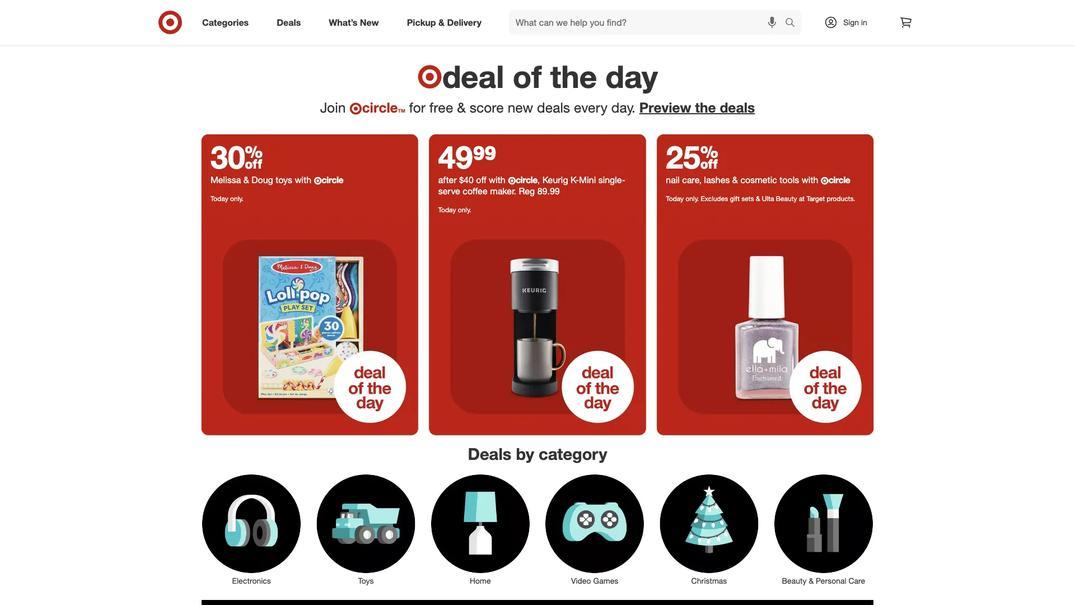 Task type: describe. For each thing, give the bounding box(es) containing it.
categories
[[202, 17, 249, 28]]

& inside ¬ deal of the day join ◎ circle tm for free & score new deals every day. preview the deals
[[457, 99, 466, 116]]

we'll match the price if it goes lower at target on items purchased between 10/22 and 12/24. some exclusions apply.
[[405, 3, 803, 30]]

at for beauty
[[799, 194, 805, 203]]

, keurig k-mini single- serve coffee maker. reg 89.99
[[439, 174, 626, 196]]

& inside beauty & personal care link
[[809, 576, 814, 586]]

by
[[516, 444, 535, 464]]

category
[[539, 444, 608, 464]]

score
[[470, 99, 504, 116]]

sign
[[844, 17, 860, 27]]

day.
[[612, 99, 636, 116]]

melissa
[[211, 174, 241, 185]]

0 vertical spatial beauty
[[776, 194, 798, 203]]

target for on
[[662, 3, 694, 17]]

melissa & doug toys with
[[211, 174, 314, 185]]

after $40 off with
[[439, 174, 508, 185]]

what's new link
[[320, 10, 393, 35]]

deal of the day image
[[430, 218, 646, 435]]

we'll
[[455, 3, 479, 17]]

holiday
[[273, 3, 315, 17]]

doug
[[252, 174, 273, 185]]

2 deals from the left
[[720, 99, 755, 116]]

care,
[[683, 174, 702, 185]]

search button
[[781, 10, 807, 37]]

for
[[409, 99, 426, 116]]

products.
[[827, 194, 856, 203]]

search
[[781, 18, 807, 29]]

nail
[[666, 174, 680, 185]]

only. for 25
[[686, 194, 699, 203]]

items
[[714, 3, 743, 17]]

match
[[482, 3, 515, 17]]

¬
[[418, 57, 443, 95]]

goes
[[588, 3, 614, 17]]

after
[[439, 174, 457, 185]]

what's new
[[329, 17, 379, 28]]

exclusions
[[582, 16, 637, 30]]

1 horizontal spatial the
[[551, 57, 597, 95]]

if
[[569, 3, 575, 17]]

& left ulta
[[756, 194, 761, 203]]

1 vertical spatial beauty
[[782, 576, 807, 586]]

pickup & delivery
[[407, 17, 482, 28]]

& inside pickup & delivery link
[[439, 17, 445, 28]]

coffee
[[463, 185, 488, 196]]

and
[[488, 16, 507, 30]]

off
[[476, 174, 487, 185]]

circle for melissa & doug toys with
[[322, 174, 344, 185]]

free
[[430, 99, 454, 116]]

some
[[548, 16, 579, 30]]

new
[[360, 17, 379, 28]]

◎
[[350, 101, 362, 115]]

only. for 30
[[230, 194, 244, 203]]

christmas link
[[652, 472, 767, 587]]

circle inside ¬ deal of the day join ◎ circle tm for free & score new deals every day. preview the deals
[[362, 99, 398, 116]]

pickup
[[407, 17, 436, 28]]

purchased
[[746, 3, 803, 17]]

video games link
[[538, 472, 652, 587]]

& right "lashes"
[[733, 174, 738, 185]]

preview
[[640, 99, 692, 116]]

games
[[594, 576, 619, 586]]

maker.
[[490, 185, 517, 196]]

excludes
[[701, 194, 729, 203]]

10/22
[[454, 16, 484, 30]]

deals for deals
[[277, 17, 301, 28]]

day
[[606, 57, 658, 95]]

electronics
[[232, 576, 271, 586]]

electronics link
[[194, 472, 309, 587]]

today only. excludes gift sets & ulta beauty at target products.
[[666, 194, 856, 203]]

holiday price match guarantee:
[[273, 3, 452, 17]]

new
[[508, 99, 534, 116]]

deals for deals by category
[[468, 444, 512, 464]]

deals by category
[[468, 444, 608, 464]]

it
[[578, 3, 584, 17]]

1 horizontal spatial today
[[439, 206, 456, 214]]

today only. for melissa
[[211, 194, 244, 203]]

30
[[211, 138, 263, 176]]

personal
[[816, 576, 847, 586]]

at for lower
[[649, 3, 659, 17]]

gift
[[730, 194, 740, 203]]

,
[[538, 174, 540, 185]]

sets
[[742, 194, 755, 203]]

single-
[[599, 174, 626, 185]]



Task type: vqa. For each thing, say whether or not it's contained in the screenshot.
leftmost the with
yes



Task type: locate. For each thing, give the bounding box(es) containing it.
price
[[318, 3, 348, 17]]

1 horizontal spatial only.
[[458, 206, 472, 214]]

& left personal at the bottom right of page
[[809, 576, 814, 586]]

delivery
[[447, 17, 482, 28]]

today
[[211, 194, 228, 203], [666, 194, 684, 203], [439, 206, 456, 214]]

k-
[[571, 174, 580, 185]]

categories link
[[193, 10, 263, 35]]

1 target deal of the day image from the left
[[657, 218, 874, 435]]

target left on
[[662, 3, 694, 17]]

target inside we'll match the price if it goes lower at target on items purchased between 10/22 and 12/24. some exclusions apply.
[[662, 3, 694, 17]]

today only. down "serve"
[[439, 206, 472, 214]]

&
[[439, 17, 445, 28], [457, 99, 466, 116], [244, 174, 249, 185], [733, 174, 738, 185], [756, 194, 761, 203], [809, 576, 814, 586]]

deals left price on the top left
[[277, 17, 301, 28]]

with right tools
[[802, 174, 819, 185]]

1 horizontal spatial target
[[807, 194, 825, 203]]

What can we help you find? suggestions appear below search field
[[509, 10, 788, 35]]

1 vertical spatial today only.
[[439, 206, 472, 214]]

pickup & delivery link
[[398, 10, 496, 35]]

circle right toys
[[322, 174, 344, 185]]

video
[[572, 576, 591, 586]]

0 horizontal spatial the
[[519, 3, 535, 17]]

at down tools
[[799, 194, 805, 203]]

1 horizontal spatial target deal of the day image
[[657, 218, 874, 435]]

lashes
[[705, 174, 730, 185]]

target left products.
[[807, 194, 825, 203]]

& left doug
[[244, 174, 249, 185]]

0 vertical spatial today only.
[[211, 194, 244, 203]]

deal
[[443, 57, 505, 95]]

video games
[[572, 576, 619, 586]]

0 vertical spatial deals
[[277, 17, 301, 28]]

circle up reg
[[516, 174, 538, 185]]

1 vertical spatial at
[[799, 194, 805, 203]]

target deal of the day image
[[657, 218, 874, 435], [202, 218, 418, 435]]

every
[[574, 99, 608, 116]]

deals
[[277, 17, 301, 28], [468, 444, 512, 464]]

reg
[[519, 185, 535, 196]]

only. down care,
[[686, 194, 699, 203]]

0 horizontal spatial today only.
[[211, 194, 244, 203]]

care
[[849, 576, 866, 586]]

2 horizontal spatial the
[[696, 99, 716, 116]]

2 with from the left
[[489, 174, 506, 185]]

2 horizontal spatial with
[[802, 174, 819, 185]]

christmas
[[692, 576, 727, 586]]

sign in link
[[815, 10, 885, 35]]

the
[[519, 3, 535, 17], [551, 57, 597, 95], [696, 99, 716, 116]]

1 deals from the left
[[537, 99, 570, 116]]

match
[[351, 3, 386, 17]]

of
[[513, 57, 542, 95]]

beauty & personal care link
[[767, 472, 881, 587]]

home link
[[423, 472, 538, 587]]

target deal of the day image for 30
[[202, 218, 418, 435]]

at inside we'll match the price if it goes lower at target on items purchased between 10/22 and 12/24. some exclusions apply.
[[649, 3, 659, 17]]

1 horizontal spatial at
[[799, 194, 805, 203]]

1 vertical spatial deals
[[468, 444, 512, 464]]

today down "serve"
[[439, 206, 456, 214]]

cosmetic
[[741, 174, 778, 185]]

tools
[[780, 174, 800, 185]]

the left price
[[519, 3, 535, 17]]

2 target deal of the day image from the left
[[202, 218, 418, 435]]

deals
[[537, 99, 570, 116], [720, 99, 755, 116]]

today only.
[[211, 194, 244, 203], [439, 206, 472, 214]]

circle for after $40 off with
[[516, 174, 538, 185]]

circle up products.
[[829, 174, 851, 185]]

12/24.
[[511, 16, 544, 30]]

0 horizontal spatial only.
[[230, 194, 244, 203]]

2 vertical spatial the
[[696, 99, 716, 116]]

$40
[[460, 174, 474, 185]]

beauty & personal care
[[782, 576, 866, 586]]

join
[[320, 99, 346, 116]]

mini
[[580, 174, 596, 185]]

nail care, lashes & cosmetic tools with
[[666, 174, 821, 185]]

89.99
[[538, 185, 560, 196]]

0 horizontal spatial at
[[649, 3, 659, 17]]

1 vertical spatial target
[[807, 194, 825, 203]]

1 horizontal spatial today only.
[[439, 206, 472, 214]]

only. down melissa
[[230, 194, 244, 203]]

the inside we'll match the price if it goes lower at target on items purchased between 10/22 and 12/24. some exclusions apply.
[[519, 3, 535, 17]]

beauty
[[776, 194, 798, 203], [782, 576, 807, 586]]

1 with from the left
[[295, 174, 312, 185]]

25
[[666, 138, 719, 176]]

0 vertical spatial the
[[519, 3, 535, 17]]

price
[[539, 3, 565, 17]]

today down the nail
[[666, 194, 684, 203]]

circle for nail care, lashes & cosmetic tools with
[[829, 174, 851, 185]]

beauty right ulta
[[776, 194, 798, 203]]

1 horizontal spatial deals
[[468, 444, 512, 464]]

sign in
[[844, 17, 868, 27]]

2 horizontal spatial only.
[[686, 194, 699, 203]]

in
[[862, 17, 868, 27]]

circle
[[362, 99, 398, 116], [322, 174, 344, 185], [516, 174, 538, 185], [829, 174, 851, 185]]

today down melissa
[[211, 194, 228, 203]]

2 horizontal spatial today
[[666, 194, 684, 203]]

1 horizontal spatial deals
[[720, 99, 755, 116]]

¬ deal of the day join ◎ circle tm for free & score new deals every day. preview the deals
[[320, 57, 755, 116]]

with right toys
[[295, 174, 312, 185]]

keurig
[[543, 174, 568, 185]]

today only. for after
[[439, 206, 472, 214]]

& right free
[[457, 99, 466, 116]]

3 with from the left
[[802, 174, 819, 185]]

lower
[[617, 3, 645, 17]]

with up the maker. at the left of page
[[489, 174, 506, 185]]

today for 25
[[666, 194, 684, 203]]

between
[[405, 16, 451, 30]]

ulta
[[762, 194, 775, 203]]

0 horizontal spatial target deal of the day image
[[202, 218, 418, 435]]

0 horizontal spatial with
[[295, 174, 312, 185]]

today for 30
[[211, 194, 228, 203]]

target for products.
[[807, 194, 825, 203]]

deals link
[[267, 10, 315, 35]]

at right lower
[[649, 3, 659, 17]]

0 horizontal spatial target
[[662, 3, 694, 17]]

on
[[698, 3, 711, 17]]

deals left by
[[468, 444, 512, 464]]

0 horizontal spatial today
[[211, 194, 228, 203]]

what's
[[329, 17, 358, 28]]

toys link
[[309, 472, 423, 587]]

0 horizontal spatial deals
[[277, 17, 301, 28]]

0 horizontal spatial deals
[[537, 99, 570, 116]]

49 99
[[439, 138, 497, 176]]

at
[[649, 3, 659, 17], [799, 194, 805, 203]]

the up every
[[551, 57, 597, 95]]

serve
[[439, 185, 461, 196]]

1 horizontal spatial with
[[489, 174, 506, 185]]

& right pickup
[[439, 17, 445, 28]]

only. down coffee
[[458, 206, 472, 214]]

only.
[[230, 194, 244, 203], [686, 194, 699, 203], [458, 206, 472, 214]]

the right preview
[[696, 99, 716, 116]]

49
[[439, 138, 473, 176]]

circle left the for
[[362, 99, 398, 116]]

toys
[[276, 174, 292, 185]]

0 vertical spatial at
[[649, 3, 659, 17]]

guarantee:
[[389, 3, 452, 17]]

beauty left personal at the bottom right of page
[[782, 576, 807, 586]]

0 vertical spatial target
[[662, 3, 694, 17]]

toys
[[358, 576, 374, 586]]

today only. down melissa
[[211, 194, 244, 203]]

apply.
[[641, 16, 671, 30]]

1 vertical spatial the
[[551, 57, 597, 95]]

target deal of the day image for 25
[[657, 218, 874, 435]]



